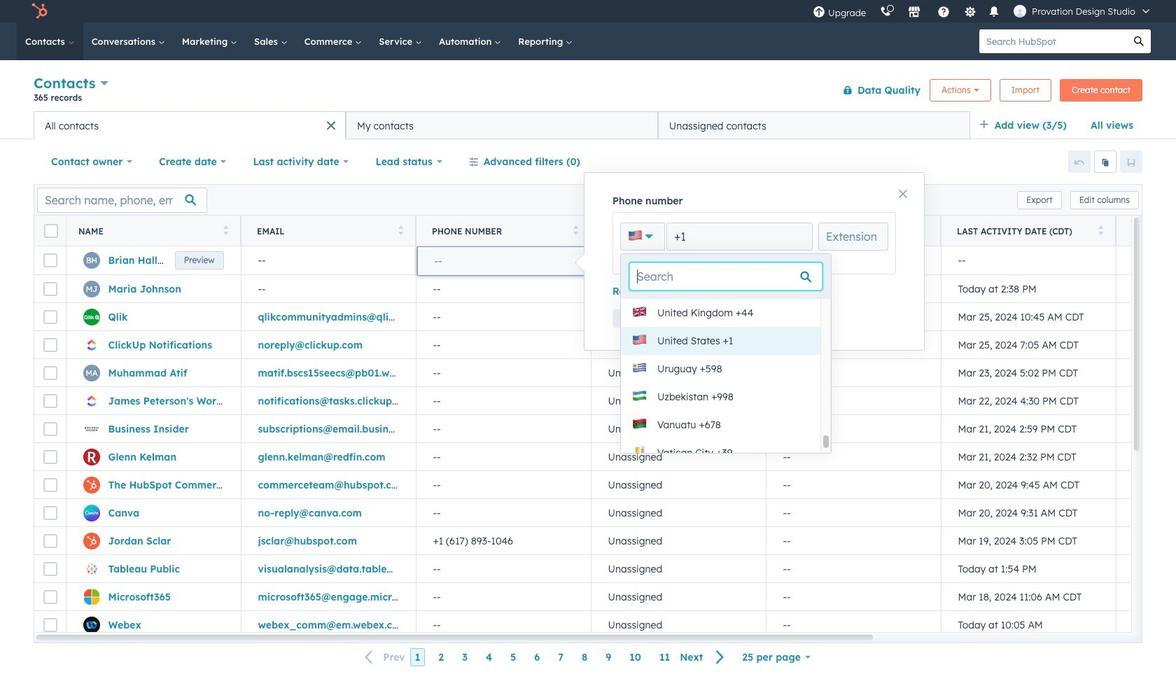 Task type: vqa. For each thing, say whether or not it's contained in the screenshot.
hubspot in the Advanced settings Dialog
no



Task type: locate. For each thing, give the bounding box(es) containing it.
pagination navigation
[[357, 649, 734, 667]]

-- text field
[[435, 254, 573, 269]]

banner
[[34, 72, 1143, 111]]

press to sort. element
[[223, 225, 228, 237], [398, 225, 404, 237], [573, 225, 579, 237], [1099, 225, 1104, 237]]

press to sort. image
[[223, 225, 228, 235]]

list box
[[621, 299, 832, 467]]

Extension text field
[[819, 223, 889, 251]]

0 horizontal spatial press to sort. image
[[398, 225, 404, 235]]

1 horizontal spatial press to sort. image
[[573, 225, 579, 235]]

press to sort. image
[[398, 225, 404, 235], [573, 225, 579, 235], [1099, 225, 1104, 235]]

menu
[[806, 0, 1160, 22]]

column header
[[766, 216, 942, 247]]

1 press to sort. image from the left
[[398, 225, 404, 235]]

marketplaces image
[[909, 6, 921, 19]]

2 horizontal spatial press to sort. image
[[1099, 225, 1104, 235]]

2 press to sort. image from the left
[[573, 225, 579, 235]]

Search HubSpot search field
[[980, 29, 1128, 53]]

None telephone field
[[667, 223, 813, 251]]



Task type: describe. For each thing, give the bounding box(es) containing it.
Search name, phone, email addresses, or company search field
[[37, 187, 207, 213]]

Search search field
[[630, 263, 823, 291]]

3 press to sort. element from the left
[[573, 225, 579, 237]]

1 press to sort. element from the left
[[223, 225, 228, 237]]

3 press to sort. image from the left
[[1099, 225, 1104, 235]]

2 press to sort. element from the left
[[398, 225, 404, 237]]

close image
[[900, 190, 908, 198]]

james peterson image
[[1014, 5, 1027, 18]]

4 press to sort. element from the left
[[1099, 225, 1104, 237]]



